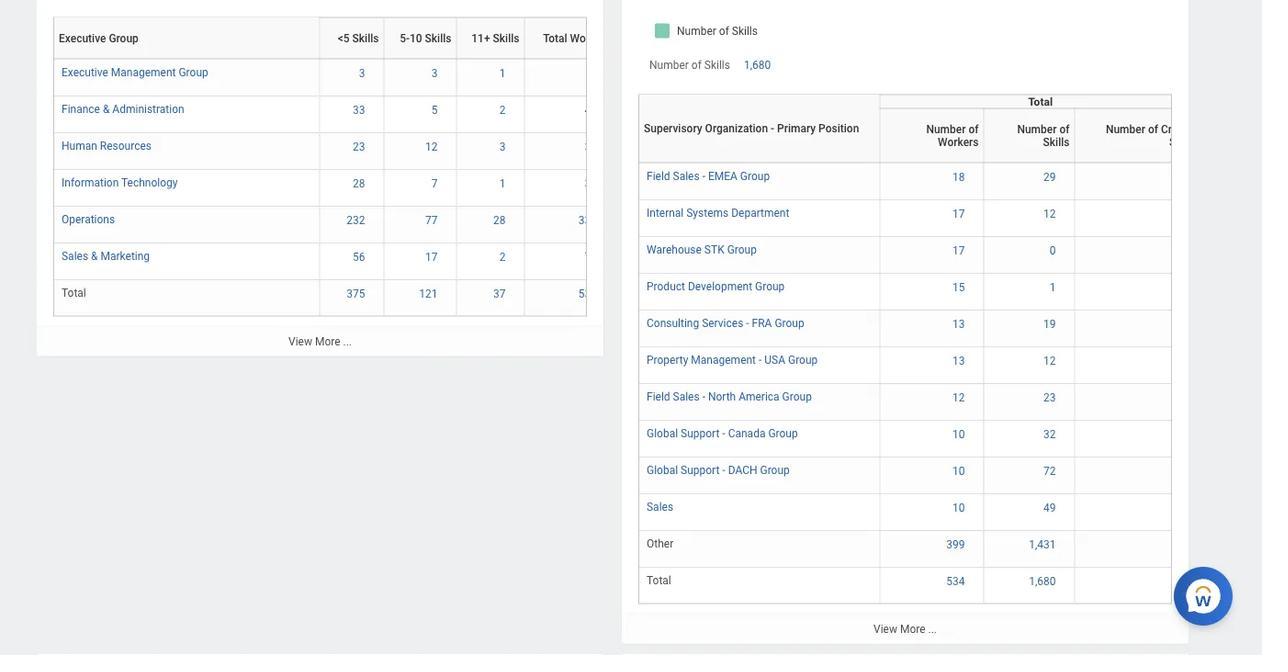 Task type: locate. For each thing, give the bounding box(es) containing it.
49 button
[[1044, 500, 1059, 515]]

total workers image for 77
[[533, 213, 608, 228]]

1 vertical spatial &
[[91, 250, 98, 262]]

0 vertical spatial more
[[315, 335, 341, 348]]

field for field sales - emea group
[[647, 170, 671, 182]]

12 button for 23
[[426, 139, 441, 154]]

17 for 0
[[953, 244, 966, 257]]

skills inside <5 skills button
[[353, 32, 379, 45]]

3 total workers image from the top
[[533, 139, 608, 154]]

0 horizontal spatial total element
[[62, 283, 86, 299]]

1 horizontal spatial view
[[874, 623, 898, 636]]

number up 29
[[1018, 123, 1057, 136]]

28 button right 77 button
[[494, 213, 509, 228]]

development
[[688, 280, 753, 293]]

0 vertical spatial workers
[[570, 32, 611, 45]]

1 vertical spatial 1 button
[[500, 176, 509, 191]]

- for dach
[[723, 464, 726, 477]]

121 button
[[419, 286, 441, 301]]

1 vertical spatial 23
[[1044, 391, 1057, 404]]

28 button up 232 button
[[353, 176, 368, 191]]

number of critical skills image for global support - dach group
[[1083, 464, 1194, 478]]

0 vertical spatial 28 button
[[353, 176, 368, 191]]

2 button up 37 button
[[500, 250, 509, 264]]

1 button right 7 button
[[500, 176, 509, 191]]

2 total workers image from the top
[[533, 102, 608, 117]]

0 horizontal spatial 1,680
[[744, 58, 771, 71]]

17
[[953, 207, 966, 220], [953, 244, 966, 257], [426, 250, 438, 263]]

72
[[1044, 465, 1057, 477]]

executive inside button
[[59, 32, 106, 45]]

total up 29
[[1029, 95, 1053, 108]]

total element for 375
[[62, 283, 86, 299]]

total down 'other'
[[647, 574, 672, 587]]

0 vertical spatial 2 button
[[500, 102, 509, 117]]

management up the "administration"
[[111, 66, 176, 79]]

1 vertical spatial field
[[647, 390, 671, 403]]

2 vertical spatial 1
[[1050, 281, 1057, 294]]

1 vertical spatial management
[[692, 353, 756, 366]]

field
[[647, 170, 671, 182], [647, 390, 671, 403]]

2 field from the top
[[647, 390, 671, 403]]

supervisory organization - primary position
[[644, 122, 860, 135]]

11+ skills button
[[462, 17, 532, 58]]

1 right 7 button
[[500, 177, 506, 190]]

5 total workers image from the top
[[533, 213, 608, 228]]

internal
[[647, 206, 684, 219]]

field up internal
[[647, 170, 671, 182]]

12 number of critical skills image from the top
[[1083, 574, 1194, 589]]

1 vertical spatial executive
[[62, 66, 108, 79]]

1 vertical spatial number of skills
[[1018, 123, 1070, 148]]

management inside the skills by organization element
[[692, 353, 756, 366]]

view more ... link down 534
[[622, 614, 1189, 644]]

&
[[103, 102, 110, 115], [91, 250, 98, 262]]

2 up 37 button
[[500, 250, 506, 263]]

23 button
[[353, 139, 368, 154], [1044, 390, 1059, 405]]

1 button down the 11+ skills
[[500, 66, 509, 80]]

1,680 button down 1,431 button
[[1030, 574, 1059, 589]]

2 number of critical skills image from the top
[[1083, 206, 1194, 221]]

2 for 5
[[500, 103, 506, 116]]

10 button for 32
[[953, 427, 968, 442]]

- for canada
[[723, 427, 726, 440]]

1 2 button from the top
[[500, 102, 509, 117]]

1 vertical spatial view more ...
[[874, 623, 938, 636]]

1 horizontal spatial view more ... link
[[622, 614, 1189, 644]]

2 button
[[500, 102, 509, 117], [500, 250, 509, 264]]

4 number of critical skills image from the top
[[1083, 280, 1194, 295]]

1 horizontal spatial 23
[[1044, 391, 1057, 404]]

37
[[494, 287, 506, 300]]

1 vertical spatial 28 button
[[494, 213, 509, 228]]

1,680 up supervisory organization - primary position
[[744, 58, 771, 71]]

support
[[681, 427, 720, 440], [681, 464, 720, 477]]

- left primary
[[771, 122, 775, 135]]

3 10 button from the top
[[953, 500, 968, 515]]

17 button for 12
[[953, 206, 968, 221]]

0 vertical spatial view
[[289, 335, 312, 348]]

5-10 skills button
[[389, 17, 464, 58]]

0 vertical spatial 23 button
[[353, 139, 368, 154]]

10 inside the "5-10 skills" button
[[410, 32, 422, 45]]

4 total workers image from the top
[[533, 176, 608, 191]]

9 number of critical skills image from the top
[[1083, 464, 1194, 478]]

0 vertical spatial 2
[[500, 103, 506, 116]]

12 button
[[426, 139, 441, 154], [1044, 206, 1059, 221], [1044, 353, 1059, 368], [953, 390, 968, 405]]

6 total workers image from the top
[[533, 250, 608, 264]]

1 field from the top
[[647, 170, 671, 182]]

1 horizontal spatial 1,680 button
[[1030, 574, 1059, 589]]

number left critical
[[1107, 123, 1146, 136]]

10 button for 72
[[953, 464, 968, 478]]

72 button
[[1044, 464, 1059, 478]]

232
[[347, 214, 365, 227]]

number of critical skills image for warehouse stk group
[[1083, 243, 1194, 258]]

total workers image for 5
[[533, 102, 608, 117]]

of left number of skills button
[[969, 123, 979, 136]]

1 horizontal spatial &
[[103, 102, 110, 115]]

global
[[647, 427, 678, 440], [647, 464, 678, 477]]

finance & administration link
[[62, 99, 184, 115]]

operations
[[62, 213, 115, 226]]

& for finance
[[103, 102, 110, 115]]

& right finance
[[103, 102, 110, 115]]

- for fra
[[747, 317, 750, 329]]

77
[[426, 214, 438, 227]]

0 horizontal spatial 1,680 button
[[744, 57, 774, 72]]

number of critical skills image for field sales - north america group
[[1083, 390, 1194, 405]]

1,680 down 1,431 button
[[1030, 575, 1057, 588]]

0 horizontal spatial view
[[289, 335, 312, 348]]

17 down 77 button
[[426, 250, 438, 263]]

13
[[953, 318, 966, 330], [953, 354, 966, 367]]

2 right 5 button
[[500, 103, 506, 116]]

23 button down "33" button
[[353, 139, 368, 154]]

... inside the worker skills band element
[[343, 335, 352, 348]]

2 2 from the top
[[500, 250, 506, 263]]

10 for global support - dach group
[[953, 465, 966, 477]]

0 vertical spatial field
[[647, 170, 671, 182]]

services
[[702, 317, 744, 329]]

1 vertical spatial 28
[[494, 214, 506, 227]]

0 vertical spatial support
[[681, 427, 720, 440]]

primary
[[778, 122, 816, 135]]

6 number of critical skills image from the top
[[1083, 353, 1194, 368]]

number of skills
[[650, 58, 731, 71], [1018, 123, 1070, 148]]

0 vertical spatial &
[[103, 102, 110, 115]]

1 vertical spatial more
[[901, 623, 926, 636]]

1 horizontal spatial 3
[[432, 67, 438, 79]]

more inside the worker skills band element
[[315, 335, 341, 348]]

view more ... inside the skills by organization element
[[874, 623, 938, 636]]

total
[[543, 32, 568, 45], [1029, 95, 1053, 108], [62, 286, 86, 299], [647, 574, 672, 587]]

1 down the 11+ skills
[[500, 67, 506, 79]]

28 right 77 button
[[494, 214, 506, 227]]

1 13 from the top
[[953, 318, 966, 330]]

supervisory organization - primary position button
[[644, 95, 887, 163]]

number of critical skills
[[1107, 123, 1197, 148]]

1 10 button from the top
[[953, 427, 968, 442]]

view more ... link down 375
[[37, 326, 604, 356]]

28 button
[[353, 176, 368, 191], [494, 213, 509, 228]]

0 horizontal spatial 3 button
[[359, 66, 368, 80]]

10
[[410, 32, 422, 45], [953, 428, 966, 441], [953, 465, 966, 477], [953, 501, 966, 514]]

total element down 'other'
[[647, 570, 672, 587]]

management for property
[[692, 353, 756, 366]]

2 global from the top
[[647, 464, 678, 477]]

1 vertical spatial 2 button
[[500, 250, 509, 264]]

1 vertical spatial ...
[[929, 623, 938, 636]]

1 horizontal spatial number of skills
[[1018, 123, 1070, 148]]

23 inside the worker skills band element
[[353, 140, 365, 153]]

1 global from the top
[[647, 427, 678, 440]]

2
[[500, 103, 506, 116], [500, 250, 506, 263]]

more inside the skills by organization element
[[901, 623, 926, 636]]

field sales - emea group
[[647, 170, 770, 182]]

- left emea
[[703, 170, 706, 182]]

view inside the skills by organization element
[[874, 623, 898, 636]]

0 vertical spatial 1,680 button
[[744, 57, 774, 72]]

1 vertical spatial 23 button
[[1044, 390, 1059, 405]]

field down property
[[647, 390, 671, 403]]

1 vertical spatial global
[[647, 464, 678, 477]]

23 button up 32
[[1044, 390, 1059, 405]]

1 horizontal spatial 1,680
[[1030, 575, 1057, 588]]

0 vertical spatial management
[[111, 66, 176, 79]]

number up '18'
[[927, 123, 966, 136]]

global for global support - dach group
[[647, 464, 678, 477]]

total element for 534
[[647, 570, 672, 587]]

15 button
[[953, 280, 968, 295]]

more for 375
[[315, 335, 341, 348]]

0 vertical spatial 1
[[500, 67, 506, 79]]

total workers image for 7
[[533, 176, 608, 191]]

number of skills up 'supervisory' at right top
[[650, 58, 731, 71]]

information
[[62, 176, 119, 189]]

2 13 from the top
[[953, 354, 966, 367]]

121
[[419, 287, 438, 300]]

of left critical
[[1149, 123, 1159, 136]]

0 vertical spatial 23
[[353, 140, 365, 153]]

13 button for 19
[[953, 317, 968, 331]]

-
[[771, 122, 775, 135], [703, 170, 706, 182], [747, 317, 750, 329], [759, 353, 762, 366], [703, 390, 706, 403], [723, 427, 726, 440], [723, 464, 726, 477]]

- left fra
[[747, 317, 750, 329]]

1 vertical spatial 1,680
[[1030, 575, 1057, 588]]

- left the usa
[[759, 353, 762, 366]]

global up sales link
[[647, 464, 678, 477]]

workers inside the worker skills band element
[[570, 32, 611, 45]]

0 horizontal spatial 23
[[353, 140, 365, 153]]

0 horizontal spatial 28
[[353, 177, 365, 190]]

1 horizontal spatial 28 button
[[494, 213, 509, 228]]

- left north on the bottom right of the page
[[703, 390, 706, 403]]

1 horizontal spatial more
[[901, 623, 926, 636]]

number of workers button
[[886, 94, 991, 148]]

1,680 button up 'supervisory organization - primary position' button
[[744, 57, 774, 72]]

2 button right 5 button
[[500, 102, 509, 117]]

number up 'supervisory' at right top
[[650, 58, 689, 71]]

1 vertical spatial 13
[[953, 354, 966, 367]]

number of critical skills image for sales
[[1083, 500, 1194, 515]]

group right the usa
[[789, 353, 818, 366]]

total element down "sales & marketing"
[[62, 283, 86, 299]]

1 horizontal spatial 3 button
[[432, 66, 441, 80]]

sales & marketing link
[[62, 246, 150, 262]]

1 horizontal spatial 28
[[494, 214, 506, 227]]

0 horizontal spatial management
[[111, 66, 176, 79]]

0 horizontal spatial ...
[[343, 335, 352, 348]]

management for executive
[[111, 66, 176, 79]]

0 vertical spatial global
[[647, 427, 678, 440]]

12 for 23
[[426, 140, 438, 153]]

<5 skills button
[[325, 17, 391, 58]]

19 button
[[1044, 317, 1059, 331]]

2 support from the top
[[681, 464, 720, 477]]

10 for sales
[[953, 501, 966, 514]]

0 horizontal spatial more
[[315, 335, 341, 348]]

0 vertical spatial 10 button
[[953, 427, 968, 442]]

1 vertical spatial support
[[681, 464, 720, 477]]

- for usa
[[759, 353, 762, 366]]

0 horizontal spatial view more ...
[[289, 335, 352, 348]]

- left canada
[[723, 427, 726, 440]]

1 2 from the top
[[500, 103, 506, 116]]

global support - dach group link
[[647, 460, 790, 477]]

property management - usa group link
[[647, 350, 818, 366]]

skills inside the "5-10 skills" button
[[425, 32, 452, 45]]

17 button down 18 button
[[953, 206, 968, 221]]

17 button up "15"
[[953, 243, 968, 258]]

5-
[[400, 32, 410, 45]]

support up global support - dach group link
[[681, 427, 720, 440]]

10 number of critical skills image from the top
[[1083, 500, 1194, 515]]

of inside number of critical skills
[[1149, 123, 1159, 136]]

1 horizontal spatial ...
[[929, 623, 938, 636]]

executive up the executive management group link
[[59, 32, 106, 45]]

10 for global support - canada group
[[953, 428, 966, 441]]

1 vertical spatial view
[[874, 623, 898, 636]]

0 vertical spatial executive
[[59, 32, 106, 45]]

number of critical skills button
[[1080, 123, 1197, 148]]

2 10 button from the top
[[953, 464, 968, 478]]

3 button
[[359, 66, 368, 80], [432, 66, 441, 80], [500, 139, 509, 154]]

399
[[947, 538, 966, 551]]

product
[[647, 280, 686, 293]]

23 down "33" button
[[353, 140, 365, 153]]

0 vertical spatial 28
[[353, 177, 365, 190]]

49
[[1044, 501, 1057, 514]]

group right emea
[[741, 170, 770, 182]]

0 vertical spatial 13 button
[[953, 317, 968, 331]]

... for 375
[[343, 335, 352, 348]]

12 inside the worker skills band element
[[426, 140, 438, 153]]

skills inside number of critical skills
[[1170, 136, 1197, 148]]

human resources link
[[62, 136, 152, 152]]

of
[[692, 58, 702, 71], [969, 123, 979, 136], [1060, 123, 1070, 136], [1149, 123, 1159, 136]]

1 button down 0 button
[[1050, 280, 1059, 295]]

group right fra
[[775, 317, 805, 329]]

management up field sales - north america group link at the right of the page
[[692, 353, 756, 366]]

skills
[[353, 32, 379, 45], [425, 32, 452, 45], [493, 32, 520, 45], [705, 58, 731, 71], [1044, 136, 1070, 148], [1170, 136, 1197, 148]]

number of critical skills image for field sales - emea group
[[1083, 170, 1194, 184]]

7 number of critical skills image from the top
[[1083, 390, 1194, 405]]

view more ... link for 375
[[37, 326, 604, 356]]

5
[[432, 103, 438, 116]]

17 up "15"
[[953, 244, 966, 257]]

23 up 32
[[1044, 391, 1057, 404]]

group inside button
[[109, 32, 139, 45]]

7 total workers image from the top
[[533, 286, 608, 301]]

- for emea
[[703, 170, 706, 182]]

1,431
[[1030, 538, 1057, 551]]

1 vertical spatial 2
[[500, 250, 506, 263]]

number of workers
[[927, 123, 979, 148]]

view
[[289, 335, 312, 348], [874, 623, 898, 636]]

1 horizontal spatial 23 button
[[1044, 390, 1059, 405]]

23 inside the skills by organization element
[[1044, 391, 1057, 404]]

group right canada
[[769, 427, 798, 440]]

total workers image
[[533, 66, 608, 80], [533, 102, 608, 117], [533, 139, 608, 154], [533, 176, 608, 191], [533, 213, 608, 228], [533, 250, 608, 264], [533, 286, 608, 301]]

internal systems department
[[647, 206, 790, 219]]

1 horizontal spatial total element
[[647, 570, 672, 587]]

0 vertical spatial view more ... link
[[37, 326, 604, 356]]

consulting services - fra group link
[[647, 313, 805, 329]]

other element
[[647, 534, 674, 550]]

17 button down 77 button
[[426, 250, 441, 264]]

group up the executive management group link
[[109, 32, 139, 45]]

1 13 button from the top
[[953, 317, 968, 331]]

1 vertical spatial 10 button
[[953, 464, 968, 478]]

10 button
[[953, 427, 968, 442], [953, 464, 968, 478], [953, 500, 968, 515]]

executive for executive management group
[[62, 66, 108, 79]]

1 vertical spatial workers
[[939, 136, 979, 148]]

5 number of critical skills image from the top
[[1083, 317, 1194, 331]]

1 horizontal spatial view more ...
[[874, 623, 938, 636]]

17 inside the worker skills band element
[[426, 250, 438, 263]]

1 horizontal spatial management
[[692, 353, 756, 366]]

1 vertical spatial 13 button
[[953, 353, 968, 368]]

0 horizontal spatial number of skills
[[650, 58, 731, 71]]

sales
[[673, 170, 700, 182], [62, 250, 88, 262], [673, 390, 700, 403], [647, 500, 674, 513]]

executive down executive group
[[62, 66, 108, 79]]

0 horizontal spatial 28 button
[[353, 176, 368, 191]]

& left marketing at the left top
[[91, 250, 98, 262]]

- left 'dach'
[[723, 464, 726, 477]]

375 button
[[347, 286, 368, 301]]

2 vertical spatial 10 button
[[953, 500, 968, 515]]

2 13 button from the top
[[953, 353, 968, 368]]

number of critical skills image for consulting services - fra group
[[1083, 317, 1194, 331]]

17 down 18 button
[[953, 207, 966, 220]]

1 vertical spatial total element
[[647, 570, 672, 587]]

global support - dach group
[[647, 464, 790, 477]]

3 number of critical skills image from the top
[[1083, 243, 1194, 258]]

group right 'america'
[[783, 390, 812, 403]]

0 vertical spatial 1 button
[[500, 66, 509, 80]]

- inside button
[[771, 122, 775, 135]]

view inside the worker skills band element
[[289, 335, 312, 348]]

0 vertical spatial view more ...
[[289, 335, 352, 348]]

1 button for 7
[[500, 176, 509, 191]]

north
[[709, 390, 736, 403]]

global for global support - canada group
[[647, 427, 678, 440]]

view for 375
[[289, 335, 312, 348]]

1 vertical spatial view more ... link
[[622, 614, 1189, 644]]

29
[[1044, 170, 1057, 183]]

32
[[1044, 428, 1057, 441]]

0 horizontal spatial workers
[[570, 32, 611, 45]]

global up global support - dach group link
[[647, 427, 678, 440]]

8 number of critical skills image from the top
[[1083, 427, 1194, 442]]

1 vertical spatial 1,680 button
[[1030, 574, 1059, 589]]

of inside number of workers
[[969, 123, 979, 136]]

total element inside the worker skills band element
[[62, 283, 86, 299]]

... inside the skills by organization element
[[929, 623, 938, 636]]

sales down the operations
[[62, 250, 88, 262]]

12 for 17
[[1044, 207, 1057, 220]]

2 vertical spatial 1 button
[[1050, 280, 1059, 295]]

...
[[343, 335, 352, 348], [929, 623, 938, 636]]

0 vertical spatial ...
[[343, 335, 352, 348]]

1 horizontal spatial workers
[[939, 136, 979, 148]]

support left 'dach'
[[681, 464, 720, 477]]

1 vertical spatial 1
[[500, 177, 506, 190]]

management inside the worker skills band element
[[111, 66, 176, 79]]

13 button for 12
[[953, 353, 968, 368]]

sales & marketing
[[62, 250, 150, 262]]

total element
[[62, 283, 86, 299], [647, 570, 672, 587]]

28 up 232 button
[[353, 177, 365, 190]]

2 button for 17
[[500, 250, 509, 264]]

2 2 button from the top
[[500, 250, 509, 264]]

1 number of critical skills image from the top
[[1083, 170, 1194, 184]]

number of skills up 29
[[1018, 123, 1070, 148]]

1 total workers image from the top
[[533, 66, 608, 80]]

field sales - north america group
[[647, 390, 812, 403]]

1 down 0 button
[[1050, 281, 1057, 294]]

0 horizontal spatial view more ... link
[[37, 326, 604, 356]]

0 horizontal spatial &
[[91, 250, 98, 262]]

11+
[[472, 32, 490, 45]]

0 vertical spatial total element
[[62, 283, 86, 299]]

number of critical skills image
[[1083, 170, 1194, 184], [1083, 206, 1194, 221], [1083, 243, 1194, 258], [1083, 280, 1194, 295], [1083, 317, 1194, 331], [1083, 353, 1194, 368], [1083, 390, 1194, 405], [1083, 427, 1194, 442], [1083, 464, 1194, 478], [1083, 500, 1194, 515], [1083, 537, 1194, 552], [1083, 574, 1194, 589]]

0 vertical spatial 13
[[953, 318, 966, 330]]

resources
[[100, 139, 152, 152]]

view more ... inside the worker skills band element
[[289, 335, 352, 348]]

1 support from the top
[[681, 427, 720, 440]]



Task type: vqa. For each thing, say whether or not it's contained in the screenshot.


Task type: describe. For each thing, give the bounding box(es) containing it.
other
[[647, 537, 674, 550]]

2 for 17
[[500, 250, 506, 263]]

1 inside the skills by organization element
[[1050, 281, 1057, 294]]

view for 12
[[874, 623, 898, 636]]

field sales - emea group link
[[647, 166, 770, 182]]

administration
[[112, 102, 184, 115]]

375
[[347, 287, 365, 300]]

position
[[819, 122, 860, 135]]

product development group
[[647, 280, 785, 293]]

fra
[[752, 317, 772, 329]]

sales link
[[647, 497, 674, 513]]

& for sales
[[91, 250, 98, 262]]

more for 12
[[901, 623, 926, 636]]

11 number of critical skills image from the top
[[1083, 537, 1194, 552]]

1,431 button
[[1030, 537, 1059, 552]]

total workers
[[543, 32, 611, 45]]

support for dach
[[681, 464, 720, 477]]

canada
[[729, 427, 766, 440]]

global support - canada group
[[647, 427, 798, 440]]

organization
[[706, 122, 769, 135]]

executive management group link
[[62, 62, 208, 79]]

13 for 19
[[953, 318, 966, 330]]

group right stk
[[728, 243, 757, 256]]

0
[[1050, 244, 1057, 257]]

property
[[647, 353, 689, 366]]

human
[[62, 139, 97, 152]]

warehouse stk group link
[[647, 239, 757, 256]]

<5
[[338, 32, 350, 45]]

skills inside the 11+ skills button
[[493, 32, 520, 45]]

executive management group
[[62, 66, 208, 79]]

skills by organization element
[[622, 0, 1201, 644]]

number of critical skills image for property management - usa group
[[1083, 353, 1194, 368]]

product development group link
[[647, 276, 785, 293]]

sales up other element
[[647, 500, 674, 513]]

skills inside number of skills
[[1044, 136, 1070, 148]]

11+ skills
[[472, 32, 520, 45]]

property management - usa group
[[647, 353, 818, 366]]

13 for 12
[[953, 354, 966, 367]]

operations link
[[62, 209, 115, 226]]

total workers image for 121
[[533, 286, 608, 301]]

information technology
[[62, 176, 178, 189]]

1 for 7
[[500, 177, 506, 190]]

18
[[953, 170, 966, 183]]

56
[[353, 250, 365, 263]]

17 button for 0
[[953, 243, 968, 258]]

33
[[353, 103, 365, 116]]

dach
[[729, 464, 758, 477]]

17 for 12
[[953, 207, 966, 220]]

supervisory
[[644, 122, 703, 135]]

232 button
[[347, 213, 368, 228]]

399 button
[[947, 537, 968, 552]]

consulting
[[647, 317, 700, 329]]

warehouse stk group
[[647, 243, 757, 256]]

sales left north on the bottom right of the page
[[673, 390, 700, 403]]

marketing
[[101, 250, 150, 262]]

19
[[1044, 318, 1057, 330]]

534
[[947, 575, 966, 588]]

2 button for 5
[[500, 102, 509, 117]]

number inside number of critical skills
[[1107, 123, 1146, 136]]

of left number of critical skills button
[[1060, 123, 1070, 136]]

534 button
[[947, 574, 968, 589]]

5 button
[[432, 102, 441, 117]]

support for canada
[[681, 427, 720, 440]]

- for north
[[703, 390, 706, 403]]

total workers image for 17
[[533, 250, 608, 264]]

number inside number of workers
[[927, 123, 966, 136]]

america
[[739, 390, 780, 403]]

2 horizontal spatial 3
[[500, 140, 506, 153]]

usa
[[765, 353, 786, 366]]

10 button for 49
[[953, 500, 968, 515]]

warehouse
[[647, 243, 702, 256]]

18 button
[[953, 170, 968, 184]]

group right 'dach'
[[761, 464, 790, 477]]

7 button
[[432, 176, 441, 191]]

1 for 3
[[500, 67, 506, 79]]

number of skills button
[[989, 94, 1082, 148]]

28 for topmost 28 button
[[353, 177, 365, 190]]

group down "executive group" button at the top left
[[179, 66, 208, 79]]

field sales - north america group link
[[647, 386, 812, 403]]

field for field sales - north america group
[[647, 390, 671, 403]]

32 button
[[1044, 427, 1059, 442]]

total workers image for 12
[[533, 139, 608, 154]]

human resources
[[62, 139, 152, 152]]

group up fra
[[756, 280, 785, 293]]

total right the 11+ skills button
[[543, 32, 568, 45]]

finance
[[62, 102, 100, 115]]

department
[[732, 206, 790, 219]]

28 for the right 28 button
[[494, 214, 506, 227]]

37 button
[[494, 286, 509, 301]]

- for primary
[[771, 122, 775, 135]]

executive group
[[59, 32, 139, 45]]

0 button
[[1050, 243, 1059, 258]]

emea
[[709, 170, 738, 182]]

number of critical skills image for global support - canada group
[[1083, 427, 1194, 442]]

12 for 13
[[1044, 354, 1057, 367]]

workers inside number of workers
[[939, 136, 979, 148]]

1 button for 3
[[500, 66, 509, 80]]

23 for the bottommost 23 button
[[1044, 391, 1057, 404]]

... for 12
[[929, 623, 938, 636]]

number inside number of skills
[[1018, 123, 1057, 136]]

view more ... for 375
[[289, 335, 352, 348]]

executive group button
[[59, 18, 327, 59]]

0 vertical spatial number of skills
[[650, 58, 731, 71]]

12 button for 13
[[1044, 353, 1059, 368]]

executive for executive group
[[59, 32, 106, 45]]

33 button
[[353, 102, 368, 117]]

0 horizontal spatial 3
[[359, 67, 365, 79]]

of up 'supervisory' at right top
[[692, 58, 702, 71]]

number of skills inside button
[[1018, 123, 1070, 148]]

view more ... link for 12
[[622, 614, 1189, 644]]

systems
[[687, 206, 729, 219]]

7
[[432, 177, 438, 190]]

0 vertical spatial 1,680
[[744, 58, 771, 71]]

total workers image for 3
[[533, 66, 608, 80]]

total down "sales & marketing"
[[62, 286, 86, 299]]

view more ... for 12
[[874, 623, 938, 636]]

2 horizontal spatial 3 button
[[500, 139, 509, 154]]

stk
[[705, 243, 725, 256]]

0 horizontal spatial 23 button
[[353, 139, 368, 154]]

global support - canada group link
[[647, 423, 798, 440]]

23 for 23 button to the left
[[353, 140, 365, 153]]

critical
[[1162, 123, 1197, 136]]

12 button for 17
[[1044, 206, 1059, 221]]

worker skills band element
[[37, 0, 616, 356]]

number of critical skills image for product development group
[[1083, 280, 1194, 295]]

internal systems department link
[[647, 203, 790, 219]]

sales left emea
[[673, 170, 700, 182]]

finance & administration
[[62, 102, 184, 115]]

56 button
[[353, 250, 368, 264]]

77 button
[[426, 213, 441, 228]]

sales inside the worker skills band element
[[62, 250, 88, 262]]

consulting services - fra group
[[647, 317, 805, 329]]

<5 skills
[[338, 32, 379, 45]]

15
[[953, 281, 966, 294]]

5-10 skills
[[400, 32, 452, 45]]

number of critical skills image for internal systems department
[[1083, 206, 1194, 221]]



